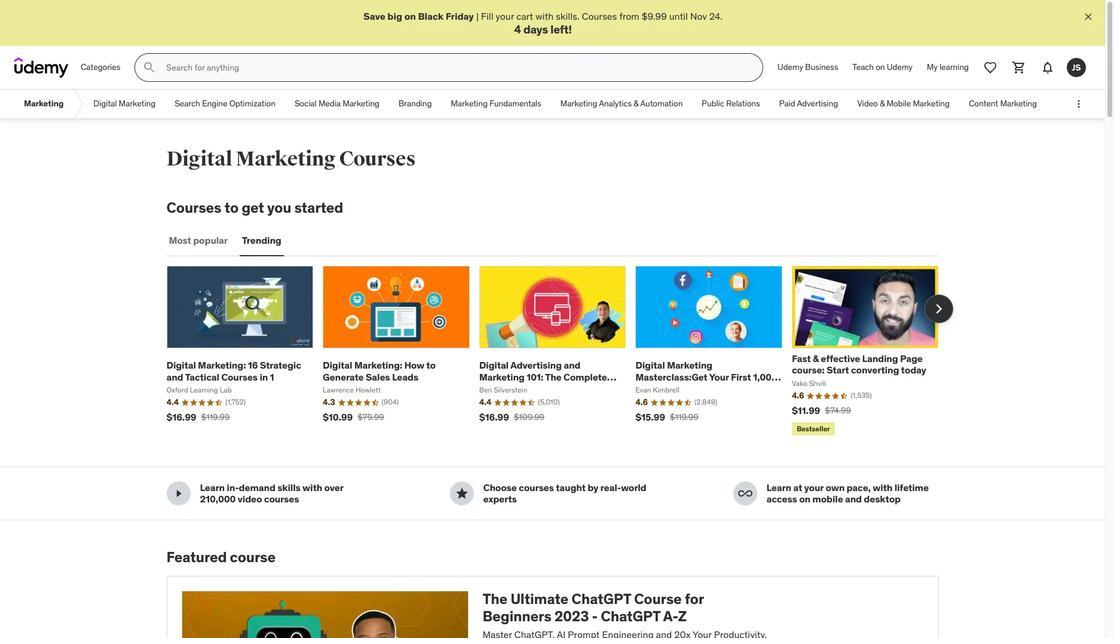 Task type: vqa. For each thing, say whether or not it's contained in the screenshot.
Featured course on the left
yes



Task type: locate. For each thing, give the bounding box(es) containing it.
2 horizontal spatial and
[[846, 494, 862, 506]]

1 horizontal spatial with
[[536, 10, 554, 22]]

social media marketing link
[[285, 90, 389, 119]]

to left "get"
[[225, 199, 239, 217]]

& inside fast & effective landing page course: start converting today
[[813, 353, 819, 365]]

chatgpt
[[572, 591, 632, 609], [601, 608, 661, 626]]

social
[[295, 98, 317, 109]]

js link
[[1063, 53, 1092, 82]]

automation
[[641, 98, 683, 109]]

1
[[270, 371, 274, 383]]

1 medium image from the left
[[455, 487, 469, 502]]

on right big on the top of the page
[[405, 10, 416, 22]]

the right 101:
[[546, 371, 562, 383]]

with
[[536, 10, 554, 22], [303, 482, 322, 494], [873, 482, 893, 494]]

on left mobile
[[800, 494, 811, 506]]

learn left the at
[[767, 482, 792, 494]]

real-
[[601, 482, 621, 494]]

medium image left experts
[[455, 487, 469, 502]]

and right own on the right of the page
[[846, 494, 862, 506]]

digital for digital marketing
[[93, 98, 117, 109]]

landing
[[863, 353, 899, 365]]

marketing left arrow pointing to subcategory menu links icon
[[24, 98, 64, 109]]

advertising inside digital advertising and marketing 101: the complete guide
[[511, 360, 562, 372]]

0 horizontal spatial udemy
[[778, 62, 804, 73]]

1 horizontal spatial and
[[564, 360, 581, 372]]

& for video & mobile marketing
[[880, 98, 885, 109]]

& right fast
[[813, 353, 819, 365]]

0 horizontal spatial with
[[303, 482, 322, 494]]

courses
[[582, 10, 617, 22], [339, 147, 416, 172], [167, 199, 222, 217], [221, 371, 258, 383]]

1 horizontal spatial your
[[805, 482, 824, 494]]

courses right the video
[[264, 494, 299, 506]]

medium image
[[455, 487, 469, 502], [738, 487, 753, 502]]

digital for digital marketing: how to generate sales leads
[[323, 360, 353, 372]]

until
[[670, 10, 688, 22]]

16
[[248, 360, 258, 372]]

marketing: inside digital marketing: how to generate sales leads
[[355, 360, 403, 372]]

and inside digital marketing: 16 strategic and tactical courses in 1
[[167, 371, 183, 383]]

0 horizontal spatial &
[[634, 98, 639, 109]]

your right fill
[[496, 10, 514, 22]]

0 horizontal spatial to
[[225, 199, 239, 217]]

0 horizontal spatial the
[[483, 591, 508, 609]]

1 horizontal spatial &
[[813, 353, 819, 365]]

1,000
[[754, 371, 778, 383]]

the ultimate chatgpt course for beginners 2023 - chatgpt a-z
[[483, 591, 704, 626]]

digital inside digital marketing: 16 strategic and tactical courses in 1
[[167, 360, 196, 372]]

& right video
[[880, 98, 885, 109]]

1 horizontal spatial advertising
[[797, 98, 839, 109]]

teach
[[853, 62, 875, 73]]

to right how
[[427, 360, 436, 372]]

tactical
[[185, 371, 219, 383]]

categories
[[81, 62, 120, 73]]

page
[[901, 353, 923, 365]]

learn left the in-
[[200, 482, 225, 494]]

marketing right media
[[343, 98, 380, 109]]

your
[[496, 10, 514, 22], [805, 482, 824, 494]]

your inside learn at your own pace, with lifetime access on mobile and desktop
[[805, 482, 824, 494]]

marketing down search for anything text field
[[451, 98, 488, 109]]

most popular
[[169, 235, 228, 247]]

masterclass:get
[[636, 371, 708, 383]]

digital inside digital marketing: how to generate sales leads
[[323, 360, 353, 372]]

marketing left analytics
[[561, 98, 598, 109]]

digital advertising and marketing 101: the complete guide
[[480, 360, 607, 395]]

0 vertical spatial your
[[496, 10, 514, 22]]

most
[[169, 235, 191, 247]]

public relations
[[702, 98, 761, 109]]

& inside 'link'
[[880, 98, 885, 109]]

24.
[[710, 10, 723, 22]]

0 horizontal spatial on
[[405, 10, 416, 22]]

my
[[928, 62, 938, 73]]

carousel element
[[167, 266, 954, 439]]

lifetime
[[895, 482, 929, 494]]

digital for digital advertising and marketing 101: the complete guide
[[480, 360, 509, 372]]

marketing inside 'link'
[[914, 98, 950, 109]]

0 horizontal spatial courses
[[264, 494, 299, 506]]

most popular button
[[167, 227, 230, 255]]

taught
[[556, 482, 586, 494]]

2 horizontal spatial with
[[873, 482, 893, 494]]

marketing: left how
[[355, 360, 403, 372]]

strategic
[[260, 360, 301, 372]]

marketing: inside digital marketing: 16 strategic and tactical courses in 1
[[198, 360, 246, 372]]

today
[[902, 364, 927, 376]]

courses to get you started
[[167, 199, 343, 217]]

& right analytics
[[634, 98, 639, 109]]

1 vertical spatial advertising
[[511, 360, 562, 372]]

search
[[175, 98, 200, 109]]

1 vertical spatial the
[[483, 591, 508, 609]]

marketing: for tactical
[[198, 360, 246, 372]]

2 learn from the left
[[767, 482, 792, 494]]

at
[[794, 482, 803, 494]]

my learning
[[928, 62, 970, 73]]

medium image left access
[[738, 487, 753, 502]]

marketing analytics & automation
[[561, 98, 683, 109]]

to inside digital marketing: how to generate sales leads
[[427, 360, 436, 372]]

1 horizontal spatial medium image
[[738, 487, 753, 502]]

own
[[826, 482, 845, 494]]

digital for digital marketing courses
[[167, 147, 232, 172]]

social media marketing
[[295, 98, 380, 109]]

marketing link
[[14, 90, 73, 119]]

learning
[[940, 62, 970, 73]]

2 horizontal spatial on
[[876, 62, 886, 73]]

and
[[564, 360, 581, 372], [167, 371, 183, 383], [846, 494, 862, 506]]

shopping cart with 0 items image
[[1013, 61, 1027, 75]]

access
[[767, 494, 798, 506]]

on right the teach
[[876, 62, 886, 73]]

1 horizontal spatial the
[[546, 371, 562, 383]]

0 horizontal spatial and
[[167, 371, 183, 383]]

1 marketing: from the left
[[198, 360, 246, 372]]

0 horizontal spatial learn
[[200, 482, 225, 494]]

with inside save big on black friday | fill your cart with skills. courses from $9.99 until nov 24. 4 days left!
[[536, 10, 554, 22]]

the left ultimate
[[483, 591, 508, 609]]

marketing analytics & automation link
[[551, 90, 693, 119]]

learn inside learn in-demand skills with over 210,000 video courses
[[200, 482, 225, 494]]

marketing fundamentals
[[451, 98, 542, 109]]

0 horizontal spatial marketing:
[[198, 360, 246, 372]]

save
[[364, 10, 386, 22]]

arrow pointing to subcategory menu links image
[[73, 90, 84, 119]]

digital marketing masterclass:get your first 1,000 customers link
[[636, 360, 782, 395]]

the inside the ultimate chatgpt course for beginners 2023 - chatgpt a-z
[[483, 591, 508, 609]]

digital
[[93, 98, 117, 109], [167, 147, 232, 172], [167, 360, 196, 372], [323, 360, 353, 372], [480, 360, 509, 372], [636, 360, 665, 372]]

2 vertical spatial on
[[800, 494, 811, 506]]

and right 101:
[[564, 360, 581, 372]]

0 vertical spatial advertising
[[797, 98, 839, 109]]

0 horizontal spatial medium image
[[455, 487, 469, 502]]

relations
[[727, 98, 761, 109]]

digital inside the 'digital marketing masterclass:get your first 1,000 customers'
[[636, 360, 665, 372]]

business
[[806, 62, 839, 73]]

your right the at
[[805, 482, 824, 494]]

marketing right the mobile
[[914, 98, 950, 109]]

with up days
[[536, 10, 554, 22]]

digital inside digital advertising and marketing 101: the complete guide
[[480, 360, 509, 372]]

2 horizontal spatial &
[[880, 98, 885, 109]]

marketing fundamentals link
[[442, 90, 551, 119]]

udemy left my
[[887, 62, 913, 73]]

marketing: left '16'
[[198, 360, 246, 372]]

to
[[225, 199, 239, 217], [427, 360, 436, 372]]

learn inside learn at your own pace, with lifetime access on mobile and desktop
[[767, 482, 792, 494]]

courses left taught
[[519, 482, 554, 494]]

choose courses taught by real-world experts
[[484, 482, 647, 506]]

0 horizontal spatial advertising
[[511, 360, 562, 372]]

marketing right content
[[1001, 98, 1038, 109]]

beginners
[[483, 608, 552, 626]]

with right the pace,
[[873, 482, 893, 494]]

marketing up customers
[[667, 360, 713, 372]]

trending
[[242, 235, 282, 247]]

0 vertical spatial the
[[546, 371, 562, 383]]

content marketing
[[970, 98, 1038, 109]]

digital marketing: how to generate sales leads link
[[323, 360, 436, 383]]

digital for digital marketing masterclass:get your first 1,000 customers
[[636, 360, 665, 372]]

customers
[[636, 383, 685, 395]]

advertising for digital
[[511, 360, 562, 372]]

with left over
[[303, 482, 322, 494]]

2023
[[555, 608, 589, 626]]

1 horizontal spatial learn
[[767, 482, 792, 494]]

skills
[[278, 482, 301, 494]]

2 medium image from the left
[[738, 487, 753, 502]]

& for fast & effective landing page course: start converting today
[[813, 353, 819, 365]]

advertising
[[797, 98, 839, 109], [511, 360, 562, 372]]

1 learn from the left
[[200, 482, 225, 494]]

1 horizontal spatial courses
[[519, 482, 554, 494]]

1 vertical spatial your
[[805, 482, 824, 494]]

1 vertical spatial to
[[427, 360, 436, 372]]

and inside digital advertising and marketing 101: the complete guide
[[564, 360, 581, 372]]

1 horizontal spatial on
[[800, 494, 811, 506]]

course
[[635, 591, 682, 609]]

marketing left 101:
[[480, 371, 525, 383]]

0 vertical spatial on
[[405, 10, 416, 22]]

marketing
[[24, 98, 64, 109], [119, 98, 156, 109], [343, 98, 380, 109], [451, 98, 488, 109], [561, 98, 598, 109], [914, 98, 950, 109], [1001, 98, 1038, 109], [236, 147, 336, 172], [667, 360, 713, 372], [480, 371, 525, 383]]

0 horizontal spatial your
[[496, 10, 514, 22]]

desktop
[[864, 494, 901, 506]]

2 marketing: from the left
[[355, 360, 403, 372]]

courses
[[519, 482, 554, 494], [264, 494, 299, 506]]

ultimate
[[511, 591, 569, 609]]

1 horizontal spatial to
[[427, 360, 436, 372]]

1 horizontal spatial marketing:
[[355, 360, 403, 372]]

1 horizontal spatial udemy
[[887, 62, 913, 73]]

1 vertical spatial on
[[876, 62, 886, 73]]

learn for learn in-demand skills with over 210,000 video courses
[[200, 482, 225, 494]]

and left tactical
[[167, 371, 183, 383]]

branding link
[[389, 90, 442, 119]]

udemy left business
[[778, 62, 804, 73]]

started
[[295, 199, 343, 217]]



Task type: describe. For each thing, give the bounding box(es) containing it.
teach on udemy link
[[846, 53, 920, 82]]

courses inside save big on black friday | fill your cart with skills. courses from $9.99 until nov 24. 4 days left!
[[582, 10, 617, 22]]

digital for digital marketing: 16 strategic and tactical courses in 1
[[167, 360, 196, 372]]

a-
[[664, 608, 679, 626]]

video
[[858, 98, 878, 109]]

notifications image
[[1041, 61, 1056, 75]]

courses inside choose courses taught by real-world experts
[[519, 482, 554, 494]]

digital marketing courses
[[167, 147, 416, 172]]

and inside learn at your own pace, with lifetime access on mobile and desktop
[[846, 494, 862, 506]]

your
[[710, 371, 729, 383]]

with inside learn in-demand skills with over 210,000 video courses
[[303, 482, 322, 494]]

for
[[685, 591, 704, 609]]

complete
[[564, 371, 607, 383]]

js
[[1073, 62, 1082, 73]]

video
[[238, 494, 262, 506]]

skills.
[[556, 10, 580, 22]]

in-
[[227, 482, 239, 494]]

from
[[620, 10, 640, 22]]

effective
[[821, 353, 861, 365]]

learn at your own pace, with lifetime access on mobile and desktop
[[767, 482, 929, 506]]

leads
[[392, 371, 419, 383]]

next image
[[930, 300, 949, 319]]

1 udemy from the left
[[778, 62, 804, 73]]

fill
[[481, 10, 494, 22]]

& inside "link"
[[634, 98, 639, 109]]

video & mobile marketing link
[[848, 90, 960, 119]]

sales
[[366, 371, 390, 383]]

101:
[[527, 371, 544, 383]]

marketing inside digital advertising and marketing 101: the complete guide
[[480, 371, 525, 383]]

learn for learn at your own pace, with lifetime access on mobile and desktop
[[767, 482, 792, 494]]

paid advertising
[[780, 98, 839, 109]]

the inside digital advertising and marketing 101: the complete guide
[[546, 371, 562, 383]]

how
[[405, 360, 425, 372]]

advertising for paid
[[797, 98, 839, 109]]

in
[[260, 371, 268, 383]]

save big on black friday | fill your cart with skills. courses from $9.99 until nov 24. 4 days left!
[[364, 10, 723, 37]]

digital marketing masterclass:get your first 1,000 customers
[[636, 360, 778, 395]]

nov
[[691, 10, 707, 22]]

courses inside learn in-demand skills with over 210,000 video courses
[[264, 494, 299, 506]]

mobile
[[813, 494, 844, 506]]

friday
[[446, 10, 474, 22]]

trending button
[[240, 227, 284, 255]]

on inside learn at your own pace, with lifetime access on mobile and desktop
[[800, 494, 811, 506]]

medium image
[[171, 487, 186, 502]]

close image
[[1083, 11, 1095, 23]]

chatgpt right -
[[601, 608, 661, 626]]

left!
[[551, 22, 572, 37]]

on inside save big on black friday | fill your cart with skills. courses from $9.99 until nov 24. 4 days left!
[[405, 10, 416, 22]]

first
[[731, 371, 752, 383]]

|
[[477, 10, 479, 22]]

over
[[324, 482, 344, 494]]

udemy business link
[[771, 53, 846, 82]]

medium image for choose
[[455, 487, 469, 502]]

generate
[[323, 371, 364, 383]]

marketing down submit search image
[[119, 98, 156, 109]]

search engine optimization
[[175, 98, 276, 109]]

marketing inside "link"
[[451, 98, 488, 109]]

start
[[827, 364, 850, 376]]

fundamentals
[[490, 98, 542, 109]]

world
[[621, 482, 647, 494]]

with inside learn at your own pace, with lifetime access on mobile and desktop
[[873, 482, 893, 494]]

fast
[[792, 353, 811, 365]]

course:
[[792, 364, 825, 376]]

-
[[592, 608, 598, 626]]

fast & effective landing page course: start converting today
[[792, 353, 927, 376]]

media
[[319, 98, 341, 109]]

marketing: for sales
[[355, 360, 403, 372]]

courses inside digital marketing: 16 strategic and tactical courses in 1
[[221, 371, 258, 383]]

content marketing link
[[960, 90, 1047, 119]]

big
[[388, 10, 403, 22]]

4
[[514, 22, 521, 37]]

analytics
[[599, 98, 632, 109]]

Search for anything text field
[[164, 58, 749, 78]]

$9.99
[[642, 10, 667, 22]]

black
[[418, 10, 444, 22]]

popular
[[193, 235, 228, 247]]

digital marketing: 16 strategic and tactical courses in 1
[[167, 360, 301, 383]]

days
[[524, 22, 548, 37]]

marketing inside the 'digital marketing masterclass:get your first 1,000 customers'
[[667, 360, 713, 372]]

public relations link
[[693, 90, 770, 119]]

your inside save big on black friday | fill your cart with skills. courses from $9.99 until nov 24. 4 days left!
[[496, 10, 514, 22]]

more subcategory menu links image
[[1074, 98, 1086, 110]]

marketing up you
[[236, 147, 336, 172]]

0 vertical spatial to
[[225, 199, 239, 217]]

learn in-demand skills with over 210,000 video courses
[[200, 482, 344, 506]]

video & mobile marketing
[[858, 98, 950, 109]]

digital marketing: how to generate sales leads
[[323, 360, 436, 383]]

by
[[588, 482, 599, 494]]

paid advertising link
[[770, 90, 848, 119]]

submit search image
[[143, 61, 157, 75]]

optimization
[[229, 98, 276, 109]]

udemy image
[[14, 58, 69, 78]]

featured course
[[167, 549, 276, 567]]

chatgpt left course
[[572, 591, 632, 609]]

wishlist image
[[984, 61, 998, 75]]

demand
[[239, 482, 276, 494]]

guide
[[480, 383, 506, 395]]

medium image for learn
[[738, 487, 753, 502]]

course
[[230, 549, 276, 567]]

you
[[267, 199, 292, 217]]

210,000
[[200, 494, 236, 506]]

z
[[679, 608, 687, 626]]

get
[[242, 199, 264, 217]]

digital advertising and marketing 101: the complete guide link
[[480, 360, 617, 395]]

2 udemy from the left
[[887, 62, 913, 73]]

digital marketing
[[93, 98, 156, 109]]

marketing inside "link"
[[561, 98, 598, 109]]

converting
[[852, 364, 900, 376]]



